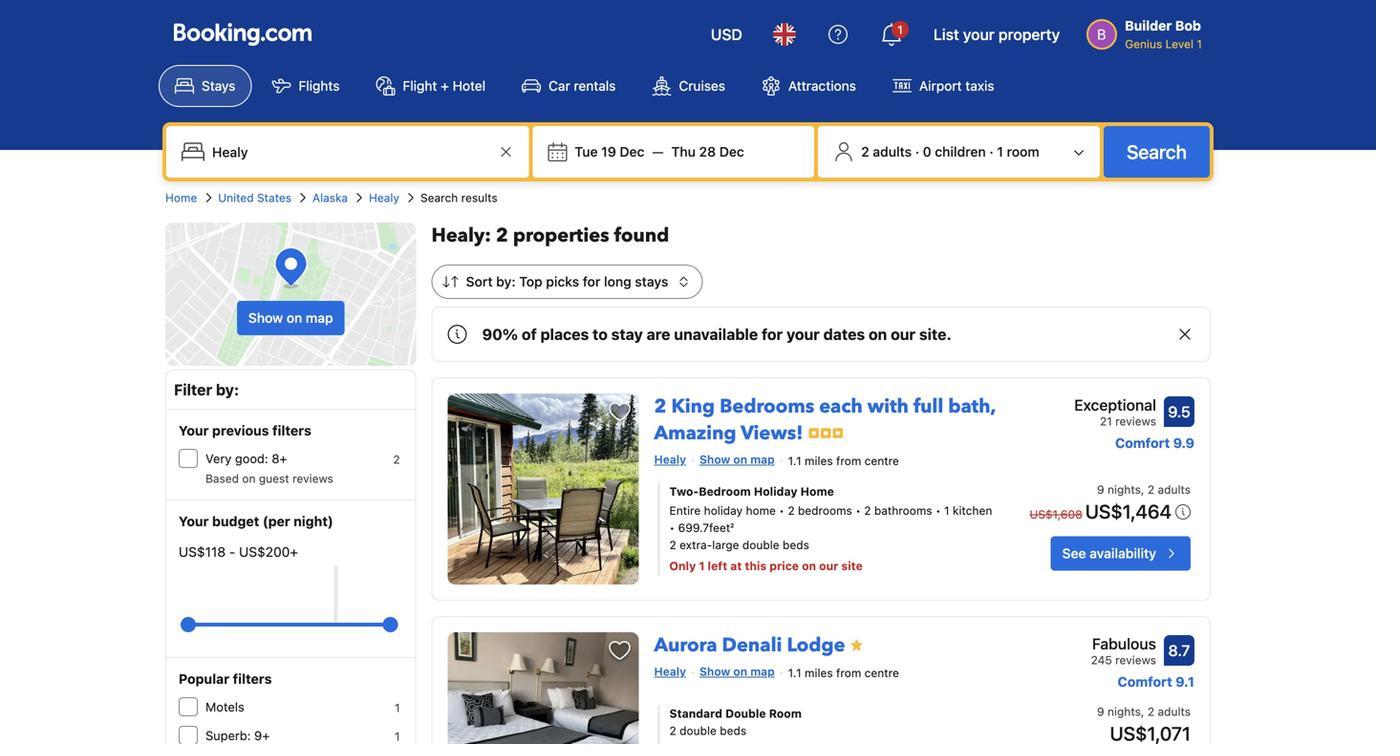 Task type: locate. For each thing, give the bounding box(es) containing it.
centre up bathrooms
[[865, 454, 899, 468]]

cruises
[[679, 78, 726, 94]]

1.1 miles from centre for bedrooms
[[788, 454, 899, 468]]

list your property link
[[922, 11, 1072, 57]]

centre for lodge
[[865, 667, 899, 680]]

1 horizontal spatial double
[[743, 539, 780, 552]]

beds up "price"
[[783, 539, 810, 552]]

90%
[[482, 326, 518, 344]]

group
[[188, 610, 391, 641]]

rentals
[[574, 78, 616, 94]]

2 king bedrooms each with full bath, amazing views!
[[654, 394, 996, 447]]

left
[[708, 560, 728, 573]]

1 vertical spatial search
[[421, 191, 458, 205]]

• left kitchen
[[936, 504, 941, 518]]

1 vertical spatial your
[[179, 514, 209, 530]]

2 vertical spatial show
[[700, 665, 731, 679]]

our left site
[[819, 560, 839, 573]]

0 vertical spatial 1.1
[[788, 454, 802, 468]]

fabulous element
[[1091, 633, 1157, 656]]

1 vertical spatial 1.1
[[788, 667, 802, 680]]

1 horizontal spatial home
[[801, 485, 834, 498]]

1 vertical spatial show
[[700, 453, 731, 467]]

1 1.1 miles from centre from the top
[[788, 454, 899, 468]]

for right unavailable
[[762, 326, 783, 344]]

filters up motels at the left bottom
[[233, 672, 272, 687]]

amazing
[[654, 421, 737, 447]]

1 vertical spatial nights
[[1108, 706, 1141, 719]]

,
[[1141, 483, 1145, 497], [1141, 706, 1145, 719]]

2
[[862, 144, 870, 160], [496, 223, 508, 249], [654, 394, 667, 420], [393, 453, 400, 467], [1148, 483, 1155, 497], [788, 504, 795, 518], [864, 504, 871, 518], [670, 539, 677, 552], [1148, 706, 1155, 719], [670, 725, 677, 738]]

0 vertical spatial miles
[[805, 454, 833, 468]]

1 vertical spatial centre
[[865, 667, 899, 680]]

8.7
[[1169, 642, 1191, 660]]

0 vertical spatial your
[[179, 423, 209, 439]]

adults down 9.1
[[1158, 706, 1191, 719]]

2 adults · 0 children · 1 room button
[[826, 134, 1093, 170]]

2 , from the top
[[1141, 706, 1145, 719]]

1 vertical spatial for
[[762, 326, 783, 344]]

1 · from the left
[[916, 144, 920, 160]]

from down the lodge
[[837, 667, 862, 680]]

beds down double
[[720, 725, 747, 738]]

stays
[[635, 274, 669, 290]]

attractions link
[[746, 65, 873, 107]]

1 horizontal spatial search
[[1127, 141, 1187, 163]]

0 vertical spatial from
[[837, 454, 862, 468]]

1 horizontal spatial beds
[[783, 539, 810, 552]]

superb:
[[206, 729, 251, 743]]

1 horizontal spatial by:
[[496, 274, 516, 290]]

bedrooms
[[720, 394, 815, 420]]

9 down the 245
[[1098, 706, 1105, 719]]

1 vertical spatial beds
[[720, 725, 747, 738]]

1 9 nights , 2 adults from the top
[[1098, 483, 1191, 497]]

comfort
[[1116, 435, 1170, 451], [1118, 674, 1173, 690]]

0 vertical spatial for
[[583, 274, 601, 290]]

adults inside '2 adults · 0 children · 1 room' 'dropdown button'
[[873, 144, 912, 160]]

builder bob genius level 1
[[1125, 18, 1203, 51]]

properties
[[513, 223, 610, 249]]

0 vertical spatial 1.1 miles from centre
[[788, 454, 899, 468]]

property
[[999, 25, 1060, 43]]

comfort left 9.9
[[1116, 435, 1170, 451]]

standard double room link
[[670, 706, 993, 723]]

1 your from the top
[[179, 423, 209, 439]]

2 nights from the top
[[1108, 706, 1141, 719]]

reviews for 2 king bedrooms each with full bath, amazing views!
[[1116, 415, 1157, 428]]

for left "long"
[[583, 274, 601, 290]]

cruises link
[[636, 65, 742, 107]]

1 vertical spatial 9
[[1098, 706, 1105, 719]]

1 vertical spatial from
[[837, 667, 862, 680]]

1 vertical spatial double
[[680, 725, 717, 738]]

9 nights , 2 adults down the 'comfort 9.1'
[[1098, 706, 1191, 719]]

• down the entire
[[670, 521, 675, 535]]

1 horizontal spatial filters
[[272, 423, 311, 439]]

2 inside search results updated. healy: 2 properties found. element
[[496, 223, 508, 249]]

1 horizontal spatial our
[[891, 326, 916, 344]]

comfort for 2 king bedrooms each with full bath, amazing views!
[[1116, 435, 1170, 451]]

1 vertical spatial miles
[[805, 667, 833, 680]]

stays
[[202, 78, 236, 94]]

car rentals
[[549, 78, 616, 94]]

9.1
[[1176, 674, 1195, 690]]

double inside standard double room 2 double beds
[[680, 725, 717, 738]]

0 vertical spatial your
[[963, 25, 995, 43]]

1.1 miles from centre up two-bedroom holiday home link
[[788, 454, 899, 468]]

on inside button
[[287, 310, 302, 326]]

reviews
[[1116, 415, 1157, 428], [293, 472, 334, 486], [1116, 654, 1157, 667]]

0 vertical spatial beds
[[783, 539, 810, 552]]

exceptional
[[1075, 396, 1157, 414]]

9+
[[254, 729, 270, 743]]

your right list
[[963, 25, 995, 43]]

home up bedrooms
[[801, 485, 834, 498]]

adults
[[873, 144, 912, 160], [1158, 483, 1191, 497], [1158, 706, 1191, 719]]

0 horizontal spatial home
[[165, 191, 197, 205]]

0 vertical spatial reviews
[[1116, 415, 1157, 428]]

1.1 miles from centre down the lodge
[[788, 667, 899, 680]]

dec right 28
[[720, 144, 745, 160]]

1.1 for bedrooms
[[788, 454, 802, 468]]

night)
[[294, 514, 333, 530]]

site.
[[920, 326, 952, 344]]

2 from from the top
[[837, 667, 862, 680]]

popular filters
[[179, 672, 272, 687]]

healy down aurora
[[654, 665, 686, 679]]

your up very
[[179, 423, 209, 439]]

double
[[743, 539, 780, 552], [680, 725, 717, 738]]

filters up 8+
[[272, 423, 311, 439]]

1 vertical spatial show on map
[[700, 453, 775, 467]]

hotel
[[453, 78, 486, 94]]

comfort down fabulous 245 reviews
[[1118, 674, 1173, 690]]

+
[[441, 78, 449, 94]]

1.1 down the lodge
[[788, 667, 802, 680]]

nights down the 'comfort 9.1'
[[1108, 706, 1141, 719]]

2 vertical spatial show on map
[[700, 665, 775, 679]]

0 horizontal spatial filters
[[233, 672, 272, 687]]

on
[[287, 310, 302, 326], [869, 326, 888, 344], [734, 453, 748, 467], [242, 472, 256, 486], [802, 560, 817, 573], [734, 665, 748, 679]]

0 horizontal spatial beds
[[720, 725, 747, 738]]

1 centre from the top
[[865, 454, 899, 468]]

our left site.
[[891, 326, 916, 344]]

reviews inside exceptional 21 reviews
[[1116, 415, 1157, 428]]

your inside list your property link
[[963, 25, 995, 43]]

your up us$118
[[179, 514, 209, 530]]

motels
[[206, 700, 244, 715]]

united states link
[[218, 189, 292, 207]]

1 vertical spatial healy
[[654, 453, 686, 467]]

show on map inside button
[[248, 310, 333, 326]]

0 vertical spatial 9 nights , 2 adults
[[1098, 483, 1191, 497]]

1 vertical spatial our
[[819, 560, 839, 573]]

reviews down exceptional
[[1116, 415, 1157, 428]]

0 vertical spatial 9
[[1098, 483, 1105, 497]]

•
[[779, 504, 785, 518], [856, 504, 861, 518], [936, 504, 941, 518], [670, 521, 675, 535]]

· right children
[[990, 144, 994, 160]]

0 horizontal spatial our
[[819, 560, 839, 573]]

two-bedroom holiday home entire holiday home • 2 bedrooms • 2 bathrooms • 1 kitchen • 699.7feet² 2 extra-large double beds only 1 left at this price on our site
[[670, 485, 993, 573]]

90% of places to stay are unavailable for your dates on our site.
[[482, 326, 952, 344]]

long
[[604, 274, 632, 290]]

from up two-bedroom holiday home link
[[837, 454, 862, 468]]

1 vertical spatial 1.1 miles from centre
[[788, 667, 899, 680]]

1 horizontal spatial dec
[[720, 144, 745, 160]]

your for your budget (per night)
[[179, 514, 209, 530]]

9 nights , 2 adults up us$1,464
[[1098, 483, 1191, 497]]

1 vertical spatial home
[[801, 485, 834, 498]]

map inside button
[[306, 310, 333, 326]]

fabulous 245 reviews
[[1091, 635, 1157, 667]]

1 , from the top
[[1141, 483, 1145, 497]]

0 horizontal spatial search
[[421, 191, 458, 205]]

2 vertical spatial map
[[751, 665, 775, 679]]

, up us$1,464
[[1141, 483, 1145, 497]]

1 horizontal spatial your
[[963, 25, 995, 43]]

healy
[[369, 191, 400, 205], [654, 453, 686, 467], [654, 665, 686, 679]]

adults down 9.9
[[1158, 483, 1191, 497]]

beds inside standard double room 2 double beds
[[720, 725, 747, 738]]

bob
[[1176, 18, 1202, 33]]

1 inside dropdown button
[[898, 23, 903, 36]]

comfort 9.9
[[1116, 435, 1195, 451]]

by: right filter
[[216, 381, 239, 399]]

double inside two-bedroom holiday home entire holiday home • 2 bedrooms • 2 bathrooms • 1 kitchen • 699.7feet² 2 extra-large double beds only 1 left at this price on our site
[[743, 539, 780, 552]]

2 vertical spatial healy
[[654, 665, 686, 679]]

nights up us$1,464
[[1108, 483, 1141, 497]]

0 vertical spatial map
[[306, 310, 333, 326]]

availability
[[1090, 546, 1157, 562]]

adults left 0
[[873, 144, 912, 160]]

airport taxis
[[920, 78, 995, 94]]

centre up standard double room link
[[865, 667, 899, 680]]

search for search results
[[421, 191, 458, 205]]

healy up two- at bottom
[[654, 453, 686, 467]]

your previous filters
[[179, 423, 311, 439]]

1 vertical spatial 9 nights , 2 adults
[[1098, 706, 1191, 719]]

0 horizontal spatial dec
[[620, 144, 645, 160]]

from
[[837, 454, 862, 468], [837, 667, 862, 680]]

1 9 from the top
[[1098, 483, 1105, 497]]

our inside two-bedroom holiday home entire holiday home • 2 bedrooms • 2 bathrooms • 1 kitchen • 699.7feet² 2 extra-large double beds only 1 left at this price on our site
[[819, 560, 839, 573]]

reviews down fabulous
[[1116, 654, 1157, 667]]

reviews right guest
[[293, 472, 334, 486]]

level
[[1166, 37, 1194, 51]]

1 vertical spatial by:
[[216, 381, 239, 399]]

home
[[165, 191, 197, 205], [801, 485, 834, 498]]

1 vertical spatial filters
[[233, 672, 272, 687]]

show on map
[[248, 310, 333, 326], [700, 453, 775, 467], [700, 665, 775, 679]]

0 vertical spatial filters
[[272, 423, 311, 439]]

0 vertical spatial centre
[[865, 454, 899, 468]]

1 1.1 from the top
[[788, 454, 802, 468]]

nights
[[1108, 483, 1141, 497], [1108, 706, 1141, 719]]

taxis
[[966, 78, 995, 94]]

tue 19 dec — thu 28 dec
[[575, 144, 745, 160]]

0 vertical spatial ,
[[1141, 483, 1145, 497]]

0 vertical spatial show
[[248, 310, 283, 326]]

show on map for 2
[[700, 453, 775, 467]]

0 vertical spatial comfort
[[1116, 435, 1170, 451]]

children
[[935, 144, 986, 160]]

aurora denali lodge image
[[448, 633, 639, 745]]

miles up two-bedroom holiday home link
[[805, 454, 833, 468]]

very good: 8+
[[206, 452, 287, 466]]

0 horizontal spatial by:
[[216, 381, 239, 399]]

, down the 'comfort 9.1'
[[1141, 706, 1145, 719]]

your
[[179, 423, 209, 439], [179, 514, 209, 530]]

9 up us$1,464
[[1098, 483, 1105, 497]]

2 centre from the top
[[865, 667, 899, 680]]

0 vertical spatial double
[[743, 539, 780, 552]]

2 your from the top
[[179, 514, 209, 530]]

1 vertical spatial ,
[[1141, 706, 1145, 719]]

us$118 - us$200+
[[179, 544, 298, 560]]

centre
[[865, 454, 899, 468], [865, 667, 899, 680]]

0 vertical spatial show on map
[[248, 310, 333, 326]]

2 vertical spatial reviews
[[1116, 654, 1157, 667]]

2 1.1 from the top
[[788, 667, 802, 680]]

1.1 down the views!
[[788, 454, 802, 468]]

filters
[[272, 423, 311, 439], [233, 672, 272, 687]]

1 vertical spatial map
[[751, 453, 775, 467]]

8+
[[272, 452, 287, 466]]

-
[[229, 544, 236, 560]]

2 adults · 0 children · 1 room
[[862, 144, 1040, 160]]

us$1,464
[[1086, 500, 1172, 523]]

1 vertical spatial comfort
[[1118, 674, 1173, 690]]

0 vertical spatial nights
[[1108, 483, 1141, 497]]

views!
[[741, 421, 803, 447]]

dec right 19
[[620, 144, 645, 160]]

Where are you going? field
[[205, 135, 495, 169]]

healy right alaska link on the top left
[[369, 191, 400, 205]]

double up this
[[743, 539, 780, 552]]

1 vertical spatial reviews
[[293, 472, 334, 486]]

are
[[647, 326, 671, 344]]

0 vertical spatial search
[[1127, 141, 1187, 163]]

1 miles from the top
[[805, 454, 833, 468]]

0 vertical spatial by:
[[496, 274, 516, 290]]

0 vertical spatial adults
[[873, 144, 912, 160]]

1 vertical spatial your
[[787, 326, 820, 344]]

miles for lodge
[[805, 667, 833, 680]]

from for lodge
[[837, 667, 862, 680]]

home left united
[[165, 191, 197, 205]]

aurora denali lodge
[[654, 633, 846, 659]]

0 horizontal spatial double
[[680, 725, 717, 738]]

flight
[[403, 78, 437, 94]]

reviews inside fabulous 245 reviews
[[1116, 654, 1157, 667]]

room
[[769, 707, 802, 721]]

healy for 2 king bedrooms each with full bath, amazing views!
[[654, 453, 686, 467]]

for
[[583, 274, 601, 290], [762, 326, 783, 344]]

dates
[[824, 326, 865, 344]]

show
[[248, 310, 283, 326], [700, 453, 731, 467], [700, 665, 731, 679]]

• down holiday
[[779, 504, 785, 518]]

2 · from the left
[[990, 144, 994, 160]]

2 miles from the top
[[805, 667, 833, 680]]

map
[[306, 310, 333, 326], [751, 453, 775, 467], [751, 665, 775, 679]]

your left "dates"
[[787, 326, 820, 344]]

search inside button
[[1127, 141, 1187, 163]]

us$118
[[179, 544, 226, 560]]

· left 0
[[916, 144, 920, 160]]

double down standard
[[680, 725, 717, 738]]

1 from from the top
[[837, 454, 862, 468]]

2 inside standard double room 2 double beds
[[670, 725, 677, 738]]

by: left top
[[496, 274, 516, 290]]

2 1.1 miles from centre from the top
[[788, 667, 899, 680]]

0 horizontal spatial ·
[[916, 144, 920, 160]]

miles down the lodge
[[805, 667, 833, 680]]

miles
[[805, 454, 833, 468], [805, 667, 833, 680]]

2 9 from the top
[[1098, 706, 1105, 719]]

1 horizontal spatial ·
[[990, 144, 994, 160]]



Task type: describe. For each thing, give the bounding box(es) containing it.
• right bedrooms
[[856, 504, 861, 518]]

home link
[[165, 189, 197, 207]]

2 vertical spatial adults
[[1158, 706, 1191, 719]]

9.5
[[1168, 403, 1191, 421]]

1 button
[[869, 11, 915, 57]]

healy for aurora denali lodge
[[654, 665, 686, 679]]

based on guest reviews
[[206, 472, 334, 486]]

us$200+
[[239, 544, 298, 560]]

fabulous
[[1093, 635, 1157, 653]]

booking.com image
[[174, 23, 312, 46]]

show for 2
[[700, 453, 731, 467]]

flight + hotel link
[[360, 65, 502, 107]]

search results updated. healy: 2 properties found. element
[[432, 223, 1211, 250]]

flight + hotel
[[403, 78, 486, 94]]

only
[[670, 560, 696, 573]]

united states
[[218, 191, 292, 205]]

us$1,608
[[1030, 508, 1083, 521]]

comfort for aurora denali lodge
[[1118, 674, 1173, 690]]

attractions
[[789, 78, 856, 94]]

two-
[[670, 485, 699, 498]]

bath,
[[949, 394, 996, 420]]

show on map button
[[237, 301, 345, 336]]

scored 9.5 element
[[1164, 397, 1195, 427]]

1 inside 'dropdown button'
[[997, 144, 1004, 160]]

bedrooms
[[798, 504, 853, 518]]

2 9 nights , 2 adults from the top
[[1098, 706, 1191, 719]]

price
[[770, 560, 799, 573]]

show for aurora
[[700, 665, 731, 679]]

thu
[[672, 144, 696, 160]]

flights link
[[256, 65, 356, 107]]

airport taxis link
[[877, 65, 1011, 107]]

1 dec from the left
[[620, 144, 645, 160]]

budget
[[212, 514, 259, 530]]

previous
[[212, 423, 269, 439]]

two-bedroom holiday home link
[[670, 483, 993, 500]]

1 horizontal spatial for
[[762, 326, 783, 344]]

bedroom
[[699, 485, 751, 498]]

reviews for aurora denali lodge
[[1116, 654, 1157, 667]]

healy: 2 properties found
[[432, 223, 670, 249]]

standard double room 2 double beds
[[670, 707, 802, 738]]

1.1 miles from centre for lodge
[[788, 667, 899, 680]]

each
[[820, 394, 863, 420]]

2 inside 2 king bedrooms each with full bath, amazing views!
[[654, 394, 667, 420]]

your budget (per night)
[[179, 514, 333, 530]]

map for aurora
[[751, 665, 775, 679]]

—
[[652, 144, 664, 160]]

top
[[519, 274, 543, 290]]

2 king bedrooms each with full bath, amazing views! image
[[448, 394, 639, 585]]

0 vertical spatial home
[[165, 191, 197, 205]]

comfort 9.1
[[1118, 674, 1195, 690]]

bathrooms
[[875, 504, 933, 518]]

see availability link
[[1051, 537, 1191, 571]]

tue
[[575, 144, 598, 160]]

usd button
[[700, 11, 754, 57]]

picks
[[546, 274, 579, 290]]

21
[[1100, 415, 1113, 428]]

from for bedrooms
[[837, 454, 862, 468]]

1 vertical spatial adults
[[1158, 483, 1191, 497]]

healy link
[[369, 189, 400, 207]]

holiday
[[704, 504, 743, 518]]

sort by: top picks for long stays
[[466, 274, 669, 290]]

to
[[593, 326, 608, 344]]

search for search
[[1127, 141, 1187, 163]]

entire
[[670, 504, 701, 518]]

by: for filter
[[216, 381, 239, 399]]

states
[[257, 191, 292, 205]]

aurora denali lodge link
[[654, 625, 846, 659]]

usd
[[711, 25, 743, 43]]

show on map for aurora
[[700, 665, 775, 679]]

2 inside '2 adults · 0 children · 1 room' 'dropdown button'
[[862, 144, 870, 160]]

show inside button
[[248, 310, 283, 326]]

extra-
[[680, 539, 713, 552]]

united
[[218, 191, 254, 205]]

standard
[[670, 707, 723, 721]]

room
[[1007, 144, 1040, 160]]

miles for bedrooms
[[805, 454, 833, 468]]

see availability
[[1063, 546, 1157, 562]]

0 horizontal spatial for
[[583, 274, 601, 290]]

scored 8.7 element
[[1164, 636, 1195, 666]]

sort
[[466, 274, 493, 290]]

1 inside builder bob genius level 1
[[1197, 37, 1203, 51]]

alaska link
[[313, 189, 348, 207]]

0 horizontal spatial your
[[787, 326, 820, 344]]

on inside two-bedroom holiday home entire holiday home • 2 bedrooms • 2 bathrooms • 1 kitchen • 699.7feet² 2 extra-large double beds only 1 left at this price on our site
[[802, 560, 817, 573]]

28
[[699, 144, 716, 160]]

denali
[[722, 633, 782, 659]]

2 dec from the left
[[720, 144, 745, 160]]

2 king bedrooms each with full bath, amazing views! link
[[654, 386, 996, 447]]

0 vertical spatial our
[[891, 326, 916, 344]]

home inside two-bedroom holiday home entire holiday home • 2 bedrooms • 2 bathrooms • 1 kitchen • 699.7feet² 2 extra-large double beds only 1 left at this price on our site
[[801, 485, 834, 498]]

healy:
[[432, 223, 491, 249]]

found
[[614, 223, 670, 249]]

double
[[726, 707, 766, 721]]

by: for sort
[[496, 274, 516, 290]]

stays link
[[159, 65, 252, 107]]

aurora
[[654, 633, 718, 659]]

kitchen
[[953, 504, 993, 518]]

car
[[549, 78, 570, 94]]

your account menu builder bob genius level 1 element
[[1087, 9, 1210, 53]]

tue 19 dec button
[[567, 135, 652, 169]]

0
[[923, 144, 932, 160]]

very
[[206, 452, 232, 466]]

exceptional 21 reviews
[[1075, 396, 1157, 428]]

based
[[206, 472, 239, 486]]

large
[[713, 539, 740, 552]]

0 vertical spatial healy
[[369, 191, 400, 205]]

genius
[[1125, 37, 1163, 51]]

holiday
[[754, 485, 798, 498]]

your for your previous filters
[[179, 423, 209, 439]]

full
[[914, 394, 944, 420]]

699.7feet²
[[678, 521, 735, 535]]

beds inside two-bedroom holiday home entire holiday home • 2 bedrooms • 2 bathrooms • 1 kitchen • 699.7feet² 2 extra-large double beds only 1 left at this price on our site
[[783, 539, 810, 552]]

map for 2
[[751, 453, 775, 467]]

this
[[745, 560, 767, 573]]

1 nights from the top
[[1108, 483, 1141, 497]]

9.9
[[1174, 435, 1195, 451]]

see
[[1063, 546, 1087, 562]]

1.1 for lodge
[[788, 667, 802, 680]]

home
[[746, 504, 776, 518]]

centre for bedrooms
[[865, 454, 899, 468]]

exceptional element
[[1075, 394, 1157, 417]]

airport
[[920, 78, 962, 94]]



Task type: vqa. For each thing, say whether or not it's contained in the screenshot.
VIEWS!
yes



